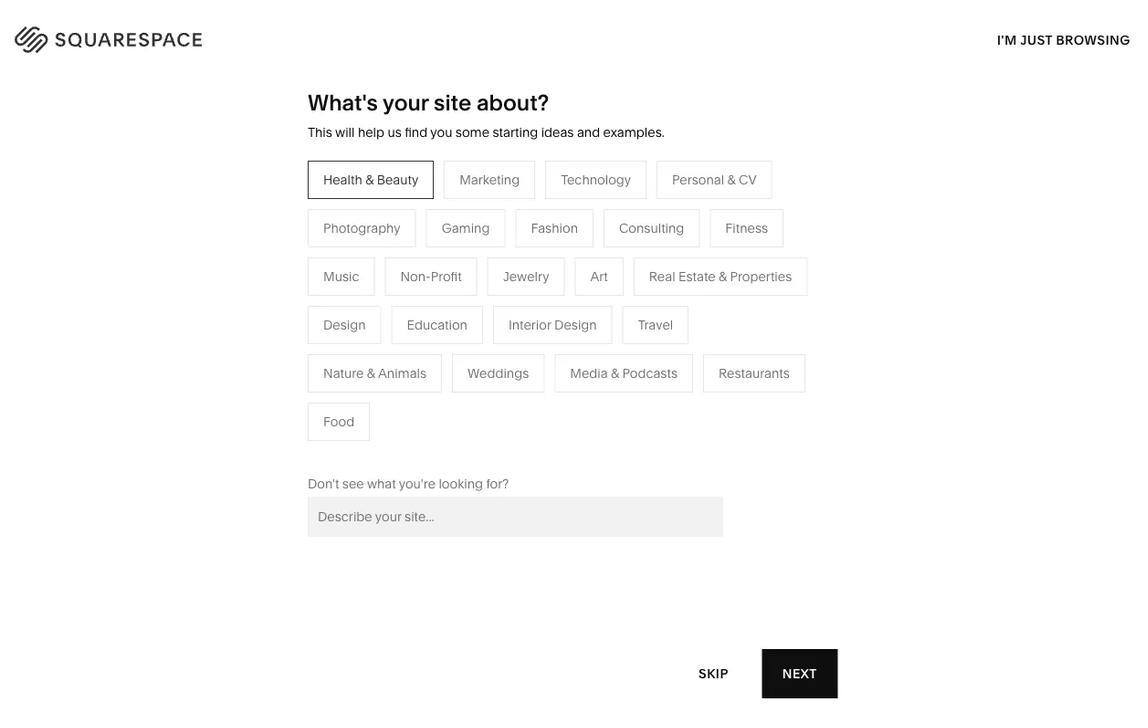 Task type: vqa. For each thing, say whether or not it's contained in the screenshot.
Education
yes



Task type: describe. For each thing, give the bounding box(es) containing it.
popular for popular designs
[[270, 254, 316, 270]]

technology
[[561, 172, 631, 187]]

starting
[[493, 125, 538, 140]]

responsive
[[646, 143, 723, 161]]

designs for popular designs
[[319, 254, 369, 270]]

marketing
[[459, 172, 520, 187]]

1 vertical spatial cv
[[318, 391, 336, 407]]

popular designs
[[270, 254, 369, 270]]

restaurants link
[[637, 282, 726, 297]]

1 vertical spatial estate
[[666, 391, 703, 407]]

i'm just browsing
[[997, 32, 1130, 47]]

jewelry
[[503, 269, 549, 284]]

Food radio
[[308, 403, 370, 441]]

1 vertical spatial photography
[[251, 336, 329, 352]]

interior design
[[509, 317, 597, 333]]

popular designs (28) link
[[186, 520, 318, 537]]

can
[[778, 126, 803, 143]]

1 vertical spatial non-
[[528, 336, 559, 352]]

Restaurants radio
[[703, 354, 805, 392]]

media & podcasts link
[[637, 309, 762, 324]]

photography inside radio
[[323, 220, 401, 236]]

customizable
[[940, 126, 1033, 143]]

Media & Podcasts radio
[[555, 354, 693, 392]]

media inside radio
[[570, 366, 608, 381]]

what
[[367, 476, 396, 492]]

0 horizontal spatial personal & cv
[[251, 391, 336, 407]]

Personal & CV radio
[[657, 161, 772, 199]]

cv inside the personal & cv 'option'
[[739, 172, 757, 187]]

Non-Profit radio
[[385, 257, 477, 296]]

& left "weddings" link
[[611, 366, 619, 381]]

us
[[388, 125, 402, 140]]

1 horizontal spatial media
[[637, 309, 674, 324]]

will
[[335, 125, 355, 140]]

started.
[[901, 143, 954, 161]]

Interior Design radio
[[493, 306, 612, 344]]

Nature & Animals radio
[[308, 354, 442, 392]]

nature
[[323, 366, 364, 381]]

popular designs link
[[251, 254, 369, 270]]

website
[[726, 143, 781, 161]]

log             in link
[[1065, 29, 1109, 44]]

with
[[177, 145, 270, 201]]

real inside radio
[[649, 269, 675, 284]]

interior
[[509, 317, 551, 333]]

professional services link
[[444, 282, 590, 297]]

make
[[46, 99, 166, 155]]

art for art & design
[[251, 309, 269, 324]]

& down photography link on the left
[[293, 364, 302, 379]]

music
[[323, 269, 359, 284]]

an
[[912, 108, 929, 126]]

don't see what you're looking for?
[[308, 476, 509, 492]]

art & design
[[251, 309, 326, 324]]

entertainment
[[444, 391, 529, 407]]

Real Estate & Properties radio
[[634, 257, 807, 296]]

properties inside radio
[[730, 269, 792, 284]]

& inside 'radio'
[[365, 172, 374, 187]]

about?
[[477, 89, 549, 116]]

1 horizontal spatial weddings
[[637, 364, 698, 379]]

don't
[[308, 476, 339, 492]]

1 a from the left
[[776, 108, 785, 126]]

blog,
[[711, 126, 746, 143]]

community
[[444, 336, 514, 352]]

podcasts inside radio
[[622, 366, 678, 381]]

personal & cv link
[[251, 391, 354, 407]]

non-profit
[[400, 269, 462, 284]]

& down interior
[[517, 336, 525, 352]]

2 horizontal spatial you
[[749, 126, 774, 143]]

0 horizontal spatial beauty
[[305, 364, 346, 379]]

local
[[444, 309, 476, 324]]

Marketing radio
[[444, 161, 535, 199]]

real estate & properties inside radio
[[649, 269, 792, 284]]

beauty inside 'radio'
[[377, 172, 418, 187]]

browsing
[[1056, 32, 1130, 47]]

need
[[738, 108, 773, 126]]

Technology radio
[[545, 161, 647, 199]]

Jewelry radio
[[487, 257, 565, 296]]

events link
[[637, 336, 695, 352]]

skip button
[[679, 649, 749, 699]]

i'm
[[997, 32, 1017, 47]]

portfolio
[[788, 108, 848, 126]]

(28)
[[294, 520, 318, 537]]

1 vertical spatial real estate & properties
[[637, 391, 780, 407]]

local business link
[[444, 309, 552, 324]]

just
[[1020, 32, 1053, 47]]

Art radio
[[575, 257, 623, 296]]

your
[[383, 89, 429, 116]]

squarespace logo image
[[37, 23, 224, 50]]

whether you need a portfolio website, an online store, or a personal blog, you can use squarespace's customizable and responsive website templates to get started.
[[646, 108, 1063, 161]]

food inside option
[[323, 414, 354, 429]]

online
[[933, 108, 976, 126]]

& right "nature"
[[367, 366, 375, 381]]

see
[[342, 476, 364, 492]]

to
[[857, 143, 871, 161]]

looking
[[439, 476, 483, 492]]

travel link
[[637, 254, 690, 270]]

art for art
[[590, 269, 608, 284]]

what's your site about? this will help us find you some starting ideas and examples.
[[308, 89, 665, 140]]

health & beauty link
[[251, 364, 365, 379]]

personal inside 'option'
[[672, 172, 724, 187]]



Task type: locate. For each thing, give the bounding box(es) containing it.
& down all templates
[[272, 309, 280, 324]]

fashion link
[[444, 254, 509, 270]]

log
[[1065, 29, 1092, 44]]

health inside health & beauty 'radio'
[[323, 172, 362, 187]]

weddings link
[[637, 364, 716, 379]]

professional
[[444, 282, 517, 297]]

Don't see what you're looking for? field
[[308, 497, 723, 537]]

and inside what's your site about? this will help us find you some starting ideas and examples.
[[577, 125, 600, 140]]

art inside radio
[[590, 269, 608, 284]]

1 vertical spatial properties
[[718, 391, 780, 407]]

art down all
[[251, 309, 269, 324]]

popular for popular designs (28)
[[186, 520, 235, 537]]

gaming
[[442, 220, 490, 236]]

1 vertical spatial food
[[323, 414, 354, 429]]

photography down art & design
[[251, 336, 329, 352]]

personal & cv inside 'option'
[[672, 172, 757, 187]]

1 vertical spatial restaurants
[[719, 366, 790, 381]]

0 vertical spatial real estate & properties
[[649, 269, 792, 284]]

restaurants down travel link
[[637, 282, 708, 297]]

& up media & podcasts 'link'
[[719, 269, 727, 284]]

design
[[283, 309, 326, 324], [323, 317, 366, 333], [554, 317, 597, 333]]

website,
[[851, 108, 909, 126]]

estate inside radio
[[678, 269, 716, 284]]

what's
[[308, 89, 378, 116]]

health down photography link on the left
[[251, 364, 290, 379]]

health
[[323, 172, 362, 187], [251, 364, 290, 379]]

services
[[520, 282, 572, 297]]

events
[[637, 336, 677, 352]]

Music radio
[[308, 257, 375, 296]]

1 vertical spatial media & podcasts
[[570, 366, 678, 381]]

0 vertical spatial cv
[[739, 172, 757, 187]]

0 horizontal spatial and
[[577, 125, 600, 140]]

consulting
[[619, 220, 684, 236]]

1 horizontal spatial health
[[323, 172, 362, 187]]

health & beauty
[[323, 172, 418, 187], [251, 364, 346, 379]]

& down help
[[365, 172, 374, 187]]

properties
[[730, 269, 792, 284], [718, 391, 780, 407]]

non- down interior design
[[528, 336, 559, 352]]

Health & Beauty radio
[[308, 161, 434, 199]]

personal down health & beauty link
[[251, 391, 303, 407]]

0 horizontal spatial weddings
[[468, 366, 529, 381]]

media & podcasts inside radio
[[570, 366, 678, 381]]

ease.
[[280, 145, 396, 201]]

you left can at top
[[749, 126, 774, 143]]

a
[[776, 108, 785, 126], [1040, 108, 1048, 126]]

0 vertical spatial personal
[[672, 172, 724, 187]]

media
[[637, 309, 674, 324], [570, 366, 608, 381]]

0 vertical spatial designs
[[319, 254, 369, 270]]

0 horizontal spatial non-
[[400, 269, 431, 284]]

weddings
[[637, 364, 698, 379], [468, 366, 529, 381]]

animals
[[378, 366, 427, 381]]

templates
[[784, 143, 854, 161]]

podcasts down real estate & properties radio
[[689, 309, 744, 324]]

1 horizontal spatial food
[[444, 364, 475, 379]]

professional services
[[444, 282, 572, 297]]

1 horizontal spatial fashion
[[531, 220, 578, 236]]

1 vertical spatial art
[[251, 309, 269, 324]]

0 horizontal spatial podcasts
[[622, 366, 678, 381]]

weddings down "events" link
[[637, 364, 698, 379]]

travel inside option
[[638, 317, 673, 333]]

squarespace's
[[835, 126, 937, 143]]

education
[[407, 317, 467, 333]]

0 horizontal spatial media
[[570, 366, 608, 381]]

this
[[308, 125, 332, 140]]

0 horizontal spatial a
[[776, 108, 785, 126]]

1 horizontal spatial art
[[590, 269, 608, 284]]

0 vertical spatial food
[[444, 364, 475, 379]]

real estate & properties
[[649, 269, 792, 284], [637, 391, 780, 407]]

1 horizontal spatial restaurants
[[719, 366, 790, 381]]

0 horizontal spatial designs
[[238, 520, 291, 537]]

media up events on the right top of page
[[637, 309, 674, 324]]

media & podcasts down events on the right top of page
[[570, 366, 678, 381]]

design down all templates link
[[283, 309, 326, 324]]

0 vertical spatial popular
[[270, 254, 316, 270]]

personal & cv down health & beauty link
[[251, 391, 336, 407]]

0 vertical spatial real
[[649, 269, 675, 284]]

restaurants inside the restaurants radio
[[719, 366, 790, 381]]

0 vertical spatial health & beauty
[[323, 172, 418, 187]]

0 horizontal spatial cv
[[318, 391, 336, 407]]

1 vertical spatial real
[[637, 391, 663, 407]]

health & beauty down photography link on the left
[[251, 364, 346, 379]]

restaurants up real estate & properties link
[[719, 366, 790, 381]]

design up profits
[[554, 317, 597, 333]]

you left need
[[709, 108, 734, 126]]

0 vertical spatial media
[[637, 309, 674, 324]]

designs
[[319, 254, 369, 270], [238, 520, 291, 537]]

next button
[[762, 649, 837, 699]]

personal
[[672, 172, 724, 187], [251, 391, 303, 407]]

art & design link
[[251, 309, 344, 324]]

1 vertical spatial popular
[[186, 520, 235, 537]]

fashion up jewelry at the left of the page
[[531, 220, 578, 236]]

cv down the 'website'
[[739, 172, 757, 187]]

squarespace logo link
[[37, 23, 251, 50]]

skip
[[699, 666, 728, 682]]

beauty up personal & cv link
[[305, 364, 346, 379]]

Weddings radio
[[452, 354, 544, 392]]

0 vertical spatial non-
[[400, 269, 431, 284]]

0 horizontal spatial restaurants
[[637, 282, 708, 297]]

1 horizontal spatial cv
[[739, 172, 757, 187]]

health & beauty inside 'radio'
[[323, 172, 418, 187]]

1 horizontal spatial designs
[[319, 254, 369, 270]]

personal down responsive
[[672, 172, 724, 187]]

Fitness radio
[[710, 209, 784, 247]]

0 vertical spatial estate
[[678, 269, 716, 284]]

some
[[455, 125, 490, 140]]

ideas
[[541, 125, 574, 140]]

all templates link
[[251, 282, 350, 297]]

real estate & properties link
[[637, 391, 798, 407]]

&
[[365, 172, 374, 187], [727, 172, 736, 187], [719, 269, 727, 284], [272, 309, 280, 324], [677, 309, 686, 324], [517, 336, 525, 352], [293, 364, 302, 379], [367, 366, 375, 381], [611, 366, 619, 381], [307, 391, 315, 407], [706, 391, 715, 407]]

1 vertical spatial designs
[[238, 520, 291, 537]]

health & beauty down help
[[323, 172, 418, 187]]

a right or
[[1040, 108, 1048, 126]]

0 horizontal spatial health
[[251, 364, 290, 379]]

Gaming radio
[[426, 209, 505, 247]]

site
[[434, 89, 471, 116]]

1 horizontal spatial popular
[[270, 254, 316, 270]]

1 vertical spatial media
[[570, 366, 608, 381]]

real down "weddings" link
[[637, 391, 663, 407]]

0 vertical spatial media & podcasts
[[637, 309, 744, 324]]

travel up events on the right top of page
[[638, 317, 673, 333]]

health down will
[[323, 172, 362, 187]]

designs for popular designs (28)
[[238, 520, 291, 537]]

cv down "nature"
[[318, 391, 336, 407]]

photography
[[323, 220, 401, 236], [251, 336, 329, 352]]

0 horizontal spatial personal
[[251, 391, 303, 407]]

0 vertical spatial travel
[[637, 254, 672, 270]]

and right ideas
[[577, 125, 600, 140]]

media & podcasts down restaurants link
[[637, 309, 744, 324]]

1 vertical spatial health & beauty
[[251, 364, 346, 379]]

podcasts down events on the right top of page
[[622, 366, 678, 381]]

use
[[806, 126, 831, 143]]

food down personal & cv link
[[323, 414, 354, 429]]

fashion inside option
[[531, 220, 578, 236]]

for?
[[486, 476, 509, 492]]

business
[[479, 309, 533, 324]]

you inside what's your site about? this will help us find you some starting ideas and examples.
[[430, 125, 452, 140]]

& down health & beauty link
[[307, 391, 315, 407]]

0 horizontal spatial popular
[[186, 520, 235, 537]]

1 horizontal spatial personal
[[672, 172, 724, 187]]

real estate & properties down "weddings" link
[[637, 391, 780, 407]]

2 a from the left
[[1040, 108, 1048, 126]]

0 vertical spatial properties
[[730, 269, 792, 284]]

in
[[1095, 29, 1109, 44]]

0 vertical spatial fashion
[[531, 220, 578, 236]]

weddings up entertainment link
[[468, 366, 529, 381]]

any
[[177, 99, 254, 155]]

weddings inside "option"
[[468, 366, 529, 381]]

fashion up the professional
[[444, 254, 491, 270]]

whether
[[646, 108, 706, 126]]

photography down health & beauty 'radio'
[[323, 220, 401, 236]]

templates
[[269, 282, 332, 297]]

food down community at the left top of page
[[444, 364, 475, 379]]

help
[[358, 125, 384, 140]]

beauty
[[377, 172, 418, 187], [305, 364, 346, 379]]

travel
[[637, 254, 672, 270], [638, 317, 673, 333]]

examples.
[[603, 125, 665, 140]]

real
[[649, 269, 675, 284], [637, 391, 663, 407]]

0 vertical spatial art
[[590, 269, 608, 284]]

next
[[782, 666, 817, 682]]

and inside whether you need a portfolio website, an online store, or a personal blog, you can use squarespace's customizable and responsive website templates to get started.
[[1037, 126, 1063, 143]]

1 horizontal spatial non-
[[528, 336, 559, 352]]

Education radio
[[391, 306, 483, 344]]

0 horizontal spatial you
[[430, 125, 452, 140]]

Fashion radio
[[515, 209, 594, 247]]

profit
[[431, 269, 462, 284]]

0 horizontal spatial art
[[251, 309, 269, 324]]

profits
[[559, 336, 596, 352]]

you're
[[399, 476, 436, 492]]

0 vertical spatial photography
[[323, 220, 401, 236]]

beauty down us
[[377, 172, 418, 187]]

alameda image
[[604, 624, 1098, 723]]

1 horizontal spatial you
[[709, 108, 734, 126]]

design up "nature"
[[323, 317, 366, 333]]

designs left (28)
[[238, 520, 291, 537]]

1 vertical spatial personal
[[251, 391, 303, 407]]

1 vertical spatial beauty
[[305, 364, 346, 379]]

entertainment link
[[444, 391, 547, 407]]

you
[[709, 108, 734, 126], [430, 125, 452, 140], [749, 126, 774, 143]]

a right need
[[776, 108, 785, 126]]

community & non-profits link
[[444, 336, 615, 352]]

& inside 'option'
[[727, 172, 736, 187]]

real up travel option
[[649, 269, 675, 284]]

all
[[251, 282, 266, 297]]

personal & cv down responsive
[[672, 172, 757, 187]]

Design radio
[[308, 306, 381, 344]]

designs down photography radio
[[319, 254, 369, 270]]

real estate & properties up media & podcasts 'link'
[[649, 269, 792, 284]]

1 horizontal spatial beauty
[[377, 172, 418, 187]]

log             in
[[1065, 29, 1109, 44]]

photography link
[[251, 336, 347, 352]]

& down restaurants link
[[677, 309, 686, 324]]

1 vertical spatial fashion
[[444, 254, 491, 270]]

art right services
[[590, 269, 608, 284]]

1 horizontal spatial personal & cv
[[672, 172, 757, 187]]

1 horizontal spatial podcasts
[[689, 309, 744, 324]]

i'm just browsing link
[[997, 15, 1130, 65]]

0 vertical spatial personal & cv
[[672, 172, 757, 187]]

non- inside option
[[400, 269, 431, 284]]

0 vertical spatial health
[[323, 172, 362, 187]]

estate
[[678, 269, 716, 284], [666, 391, 703, 407]]

personal
[[646, 126, 707, 143]]

non- up education
[[400, 269, 431, 284]]

travel down consulting
[[637, 254, 672, 270]]

Consulting radio
[[604, 209, 700, 247]]

1 vertical spatial health
[[251, 364, 290, 379]]

find
[[405, 125, 428, 140]]

media down profits
[[570, 366, 608, 381]]

0 vertical spatial restaurants
[[637, 282, 708, 297]]

0 vertical spatial beauty
[[377, 172, 418, 187]]

1 vertical spatial personal & cv
[[251, 391, 336, 407]]

and right or
[[1037, 126, 1063, 143]]

nature & animals
[[323, 366, 427, 381]]

food link
[[444, 364, 493, 379]]

template
[[265, 99, 462, 155]]

0 vertical spatial podcasts
[[689, 309, 744, 324]]

1 vertical spatial podcasts
[[622, 366, 678, 381]]

get
[[875, 143, 898, 161]]

1 vertical spatial travel
[[638, 317, 673, 333]]

0 horizontal spatial food
[[323, 414, 354, 429]]

0 horizontal spatial fashion
[[444, 254, 491, 270]]

you right find on the top
[[430, 125, 452, 140]]

1 horizontal spatial and
[[1037, 126, 1063, 143]]

community & non-profits
[[444, 336, 596, 352]]

Travel radio
[[622, 306, 689, 344]]

1 horizontal spatial a
[[1040, 108, 1048, 126]]

local business
[[444, 309, 533, 324]]

estate up media & podcasts 'link'
[[678, 269, 716, 284]]

& down "weddings" link
[[706, 391, 715, 407]]

estate down "weddings" link
[[666, 391, 703, 407]]

Photography radio
[[308, 209, 416, 247]]

or
[[1022, 108, 1036, 126]]

& down the 'website'
[[727, 172, 736, 187]]



